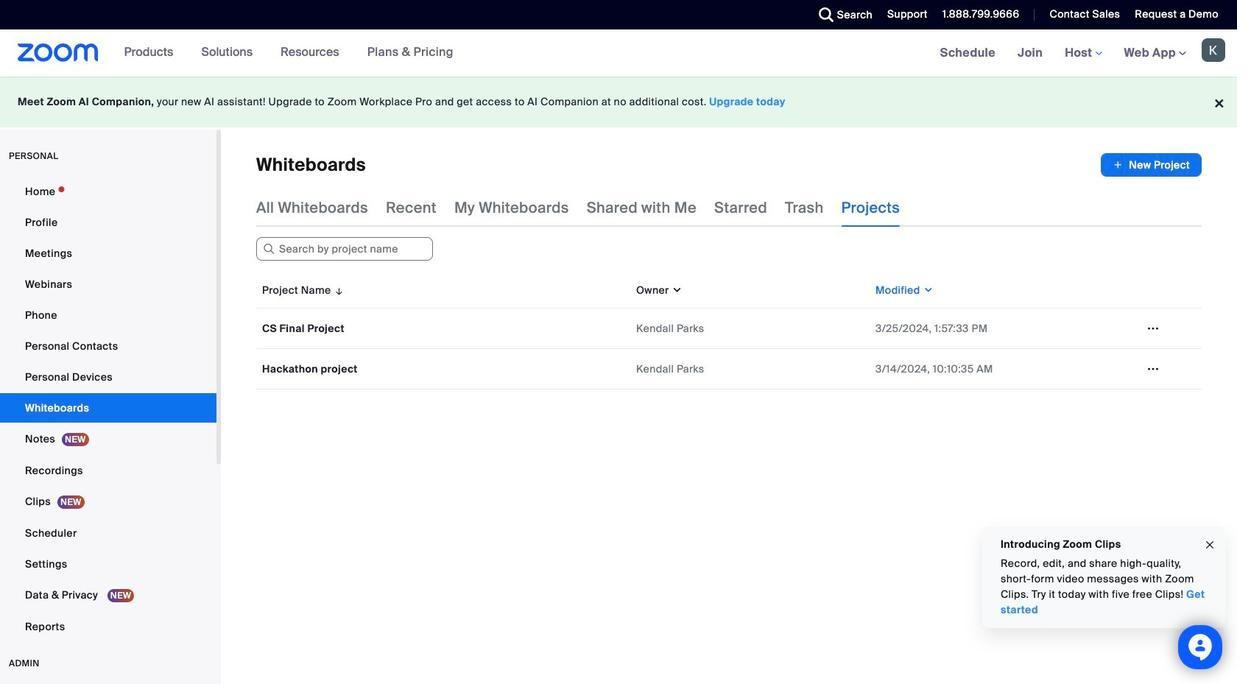 Task type: vqa. For each thing, say whether or not it's contained in the screenshot.
"meetings" NAVIGATION
yes



Task type: locate. For each thing, give the bounding box(es) containing it.
tabs of all whiteboard page tab list
[[256, 189, 900, 227]]

personal menu menu
[[0, 177, 217, 643]]

1 edit project image from the top
[[1142, 322, 1165, 335]]

0 vertical spatial edit project image
[[1142, 322, 1165, 335]]

close image
[[1204, 537, 1216, 554]]

edit project image
[[1142, 322, 1165, 335], [1142, 362, 1165, 376]]

1 horizontal spatial down image
[[921, 283, 934, 298]]

application
[[256, 273, 1202, 390]]

1 down image from the left
[[669, 283, 683, 298]]

0 horizontal spatial down image
[[669, 283, 683, 298]]

product information navigation
[[113, 29, 465, 77]]

meetings navigation
[[929, 29, 1238, 77]]

zoom logo image
[[18, 43, 98, 62]]

footer
[[0, 77, 1238, 127]]

down image
[[669, 283, 683, 298], [921, 283, 934, 298]]

banner
[[0, 29, 1238, 77]]

1 vertical spatial edit project image
[[1142, 362, 1165, 376]]



Task type: describe. For each thing, give the bounding box(es) containing it.
2 edit project image from the top
[[1142, 362, 1165, 376]]

profile picture image
[[1202, 38, 1226, 62]]

add image
[[1113, 158, 1124, 172]]

Search text field
[[256, 237, 433, 261]]

2 down image from the left
[[921, 283, 934, 298]]

arrow down image
[[331, 281, 345, 299]]



